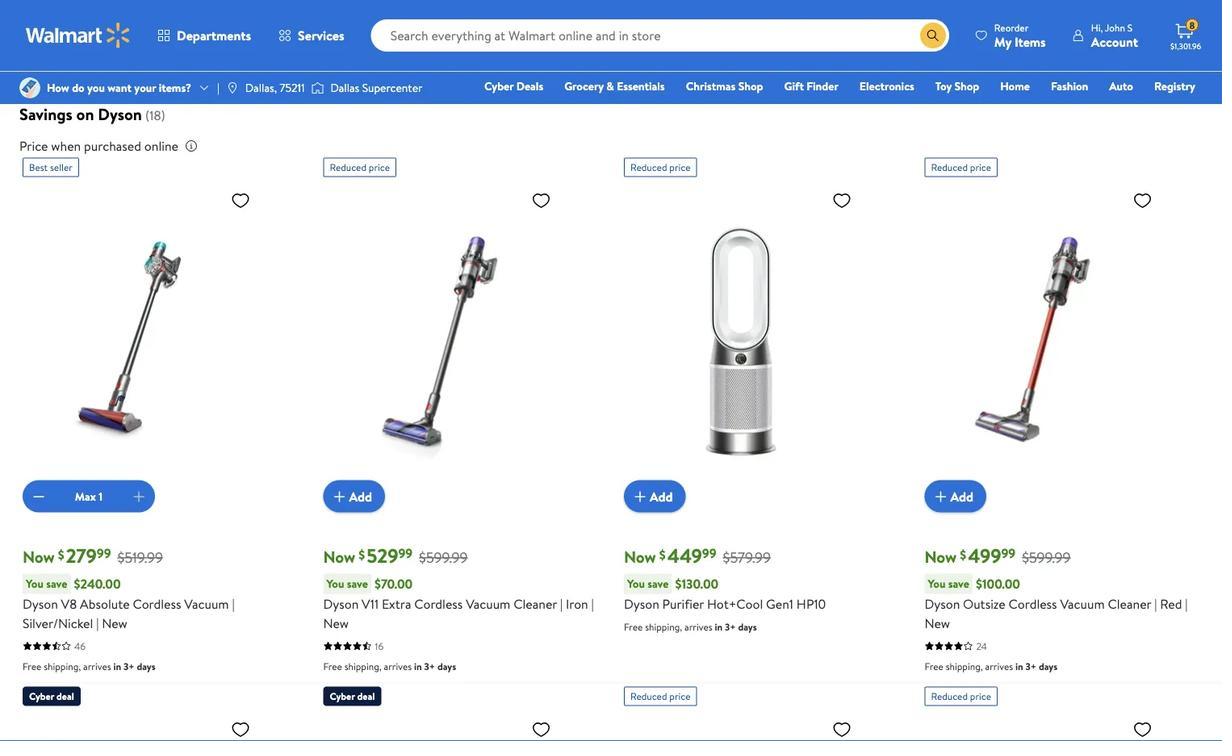 Task type: locate. For each thing, give the bounding box(es) containing it.
free shipping, arrives in 3+ days
[[23, 660, 156, 674], [323, 660, 456, 674], [925, 660, 1058, 674]]

4 all from the left
[[366, 36, 377, 52]]

2 horizontal spatial vacuum
[[1060, 595, 1105, 613]]

how do you want your items?
[[47, 80, 191, 96]]

arrives down 24
[[985, 660, 1013, 674]]

days up dyson v8 cordless vacuum | silver | new image
[[1039, 660, 1058, 674]]

shop for shop all home
[[147, 36, 171, 52]]

add button up 449
[[624, 481, 686, 513]]

in inside you save $130.00 dyson purifier hot+cool gen1 hp10 free shipping, arrives in 3+ days
[[715, 620, 723, 634]]

cordless inside you save $240.00 dyson v8 absolute cordless vacuum | silver/nickel | new
[[133, 595, 181, 613]]

now left 529
[[323, 546, 355, 569]]

free shipping, arrives in 3+ days for 529
[[323, 660, 456, 674]]

deal up dyson v15 detect absolute vacuum | iron/gold | new image
[[357, 690, 375, 704]]

2 vacuum from the left
[[466, 595, 510, 613]]

days down hot+cool
[[738, 620, 757, 634]]

now for 499
[[925, 546, 957, 569]]

shop for shop all floorcare
[[259, 36, 283, 52]]

supercenter
[[362, 80, 422, 96]]

best
[[29, 161, 48, 174]]

1 horizontal spatial cordless
[[414, 595, 463, 613]]

price
[[19, 137, 48, 155]]

shop for shop all dyson
[[339, 36, 363, 52]]

cyber deals link
[[477, 77, 551, 95]]

2 horizontal spatial free shipping, arrives in 3+ days
[[925, 660, 1058, 674]]

99 for 529
[[398, 545, 413, 563]]

cyber deal
[[29, 690, 74, 704], [330, 690, 375, 704]]

toy shop
[[935, 78, 979, 94]]

save up "v8"
[[46, 576, 67, 592]]

1 all from the left
[[78, 36, 89, 52]]

0 vertical spatial &
[[555, 36, 563, 52]]

days inside you save $130.00 dyson purifier hot+cool gen1 hp10 free shipping, arrives in 3+ days
[[738, 620, 757, 634]]

$599.99 up you save $70.00 dyson v11 extra cordless vacuum cleaner | iron | new
[[419, 548, 468, 568]]

2 $599.99 from the left
[[1022, 548, 1071, 568]]

99 up $100.00
[[1001, 545, 1016, 563]]

new inside you save $100.00 dyson outsize cordless vacuum cleaner | red | new
[[925, 615, 950, 633]]

1 free shipping, arrives in 3+ days from the left
[[23, 660, 156, 674]]

99 inside now $ 279 99 $519.99
[[97, 545, 111, 563]]

registry link
[[1147, 77, 1203, 95]]

in down you save $240.00 dyson v8 absolute cordless vacuum | silver/nickel | new
[[113, 660, 121, 674]]

$599.99 for 499
[[1022, 548, 1071, 568]]

shop down shop all dyson image
[[339, 36, 363, 52]]

3 vacuum from the left
[[1060, 595, 1105, 613]]

best seller
[[29, 161, 73, 174]]

shipping, down purifier
[[645, 620, 682, 634]]

1 horizontal spatial add
[[650, 488, 673, 506]]

4 now from the left
[[925, 546, 957, 569]]

reduced for 449
[[630, 161, 667, 174]]

1 horizontal spatial  image
[[226, 82, 239, 94]]

2 99 from the left
[[398, 545, 413, 563]]

fashion link
[[1044, 77, 1096, 95]]

days up dyson hp07 purifier hot + cool fan  | black/nickel | new image at left
[[137, 660, 156, 674]]

$599.99
[[419, 548, 468, 568], [1022, 548, 1071, 568]]

in up dyson v15 detect absolute vacuum | iron/gold | new image
[[414, 660, 422, 674]]

99 inside now $ 499 99 $599.99
[[1001, 545, 1016, 563]]

reduced price for 449
[[630, 161, 691, 174]]

shipping, for 529
[[344, 660, 381, 674]]

1 deal from the left
[[57, 690, 74, 704]]

reduced for 499
[[931, 161, 968, 174]]

2 now from the left
[[323, 546, 355, 569]]

all inside shop all floorcare
[[286, 36, 297, 52]]

flash
[[774, 36, 799, 52]]

you inside you save $70.00 dyson v11 extra cordless vacuum cleaner | iron | new
[[327, 576, 344, 592]]

you inside you save $240.00 dyson v8 absolute cordless vacuum | silver/nickel | new
[[26, 576, 43, 592]]

save for 499
[[948, 576, 969, 592]]

cordless for 279
[[133, 595, 181, 613]]

1 horizontal spatial add to cart image
[[931, 487, 950, 507]]

deals down floorcare flash deals image
[[749, 47, 775, 63]]

search icon image
[[927, 29, 939, 42]]

99 inside now $ 449 99 $579.99
[[702, 545, 716, 563]]

1 cyber deal from the left
[[29, 690, 74, 704]]

dyson left v11
[[323, 595, 359, 613]]

cyber for dyson hp07 purifier hot + cool fan  | black/nickel | new image at left
[[29, 690, 54, 704]]

services button
[[265, 16, 358, 55]]

0 horizontal spatial add button
[[323, 481, 385, 513]]

all down shop all dyson image
[[366, 36, 377, 52]]

vacuum for 279
[[184, 595, 229, 613]]

2 horizontal spatial add
[[950, 488, 974, 506]]

fashion
[[1051, 78, 1088, 94]]

2 new from the left
[[323, 615, 349, 633]]

now inside now $ 499 99 $599.99
[[925, 546, 957, 569]]

shop all deals image
[[55, 0, 113, 32]]

save inside you save $100.00 dyson outsize cordless vacuum cleaner | red | new
[[948, 576, 969, 592]]

$599.99 up you save $100.00 dyson outsize cordless vacuum cleaner | red | new
[[1022, 548, 1071, 568]]

now inside now $ 529 99 $599.99
[[323, 546, 355, 569]]

& right the grocery
[[606, 78, 614, 94]]

 image left how
[[19, 77, 40, 98]]

 image left dallas, on the top of page
[[226, 82, 239, 94]]

1 vacuum from the left
[[184, 595, 229, 613]]

0 horizontal spatial cyber deal
[[29, 690, 74, 704]]

0 horizontal spatial add
[[349, 488, 372, 506]]

1 vertical spatial &
[[606, 78, 614, 94]]

grocery
[[564, 78, 604, 94]]

2 horizontal spatial add button
[[925, 481, 986, 513]]

2 $ from the left
[[359, 546, 365, 564]]

dallas
[[331, 80, 359, 96]]

$579.99
[[723, 548, 771, 568]]

arrives down 46
[[83, 660, 111, 674]]

1 new from the left
[[102, 615, 127, 633]]

decrease quantity dyson v8 absolute cordless vacuum | silver/nickel | new, current quantity 1 image
[[29, 487, 48, 507]]

2 free shipping, arrives in 3+ days from the left
[[323, 660, 456, 674]]

2 all from the left
[[174, 36, 185, 52]]

$ left 529
[[359, 546, 365, 564]]

shop inside shop all floorcare
[[259, 36, 283, 52]]

you left $130.00 at the bottom of the page
[[627, 576, 645, 592]]

3+ up dyson hp07 purifier hot + cool fan  | black/nickel | new image at left
[[123, 660, 134, 674]]

add button for 499
[[925, 481, 986, 513]]

add button up 529
[[323, 481, 385, 513]]

arrives inside you save $130.00 dyson purifier hot+cool gen1 hp10 free shipping, arrives in 3+ days
[[684, 620, 712, 634]]

1 horizontal spatial &
[[606, 78, 614, 94]]

0 vertical spatial deals
[[749, 47, 775, 63]]

3 add button from the left
[[925, 481, 986, 513]]

save up v11
[[347, 576, 368, 592]]

purifiers
[[565, 36, 606, 52]]

cleaner inside you save $100.00 dyson outsize cordless vacuum cleaner | red | new
[[1108, 595, 1151, 613]]

1 horizontal spatial cyber
[[330, 690, 355, 704]]

1 cleaner from the left
[[514, 595, 557, 613]]

deals down fans
[[516, 78, 543, 94]]

2 add to cart image from the left
[[931, 487, 950, 507]]

99 up $240.00
[[97, 545, 111, 563]]

hot+cool
[[707, 595, 763, 613]]

4 99 from the left
[[1001, 545, 1016, 563]]

3 $ from the left
[[659, 546, 666, 564]]

add to cart image
[[630, 487, 650, 507], [931, 487, 950, 507]]

$ left '499'
[[960, 546, 966, 564]]

0 horizontal spatial new
[[102, 615, 127, 633]]

new
[[102, 615, 127, 633], [323, 615, 349, 633], [925, 615, 950, 633]]

haircare link
[[623, 0, 707, 53]]

3+ up dyson v15 detect absolute vacuum | iron/gold | new image
[[424, 660, 435, 674]]

floorcare
[[725, 36, 772, 52]]

now inside now $ 279 99 $519.99
[[23, 546, 55, 569]]

arrives for 529
[[384, 660, 412, 674]]

2 cleaner from the left
[[1108, 595, 1151, 613]]

arrives
[[684, 620, 712, 634], [83, 660, 111, 674], [384, 660, 412, 674], [985, 660, 1013, 674]]

add up 449
[[650, 488, 673, 506]]

shipping, down the 16
[[344, 660, 381, 674]]

$ for 449
[[659, 546, 666, 564]]

cyber deal for dyson hp07 purifier hot + cool fan  | black/nickel | new image at left
[[29, 690, 74, 704]]

deal
[[57, 690, 74, 704], [357, 690, 375, 704]]

cleaner left the iron
[[514, 595, 557, 613]]

dyson up the silver/nickel
[[23, 595, 58, 613]]

Search search field
[[371, 19, 949, 52]]

add to favorites list, dyson v15 detect absolute vacuum | iron/gold | new image
[[532, 720, 551, 740]]

add to favorites list, dyson v8 absolute cordless vacuum | silver/nickel | new image
[[231, 190, 250, 210]]

2 horizontal spatial cyber
[[484, 78, 514, 94]]

services
[[298, 27, 344, 44]]

2 deal from the left
[[357, 690, 375, 704]]

free shipping, arrives in 3+ days down the 16
[[323, 660, 456, 674]]

cleaner left red
[[1108, 595, 1151, 613]]

cyber deal for dyson v15 detect absolute vacuum | iron/gold | new image
[[330, 690, 375, 704]]

you save $70.00 dyson v11 extra cordless vacuum cleaner | iron | new
[[323, 576, 594, 633]]

shop all home image
[[152, 0, 210, 32]]

home
[[187, 36, 215, 52]]

dyson v8 absolute cordless vacuum | silver/nickel | new image
[[23, 184, 257, 500]]

add to favorites list, dyson outsize cordless vacuum cleaner | red | new image
[[1133, 190, 1152, 210]]

|
[[217, 80, 219, 96], [232, 595, 235, 613], [560, 595, 563, 613], [591, 595, 594, 613], [1154, 595, 1157, 613], [1185, 595, 1188, 613], [96, 615, 99, 633]]

0 horizontal spatial cleaner
[[514, 595, 557, 613]]

add button up '499'
[[925, 481, 986, 513]]

stick vacuums image
[[442, 0, 500, 32]]

dallas supercenter
[[331, 80, 422, 96]]

now for 449
[[624, 546, 656, 569]]

1 add to cart image from the left
[[630, 487, 650, 507]]

1 $599.99 from the left
[[419, 548, 468, 568]]

arrives for 499
[[985, 660, 1013, 674]]

add up '499'
[[950, 488, 974, 506]]

deal down the silver/nickel
[[57, 690, 74, 704]]

hp10
[[797, 595, 826, 613]]

0 horizontal spatial free shipping, arrives in 3+ days
[[23, 660, 156, 674]]

free shipping, arrives in 3+ days down 24
[[925, 660, 1058, 674]]

$ left 449
[[659, 546, 666, 564]]

shipping, down 46
[[44, 660, 81, 674]]

cordless inside you save $70.00 dyson v11 extra cordless vacuum cleaner | iron | new
[[414, 595, 463, 613]]

0 horizontal spatial deals
[[516, 78, 543, 94]]

1 $ from the left
[[58, 546, 64, 564]]

3 all from the left
[[286, 36, 297, 52]]

3+ down hot+cool
[[725, 620, 736, 634]]

dyson outsize plus cordless vacuum cleaner | nickel | new image
[[624, 713, 858, 742]]

3 save from the left
[[648, 576, 669, 592]]

1 99 from the left
[[97, 545, 111, 563]]

shop down floorcare flash deals
[[738, 78, 763, 94]]

cordless inside you save $100.00 dyson outsize cordless vacuum cleaner | red | new
[[1009, 595, 1057, 613]]

1 horizontal spatial new
[[323, 615, 349, 633]]

99 for 499
[[1001, 545, 1016, 563]]

add for 499
[[950, 488, 974, 506]]

1 add from the left
[[349, 488, 372, 506]]

want
[[108, 80, 132, 96]]

price
[[369, 161, 390, 174], [669, 161, 691, 174], [970, 161, 991, 174], [669, 690, 691, 704], [970, 690, 991, 704]]

shop inside shop all home link
[[147, 36, 171, 52]]

0 horizontal spatial &
[[555, 36, 563, 52]]

free shipping, arrives in 3+ days down 46
[[23, 660, 156, 674]]

you left $100.00
[[928, 576, 946, 592]]

0 horizontal spatial add to cart image
[[630, 487, 650, 507]]

3 new from the left
[[925, 615, 950, 633]]

1 horizontal spatial add button
[[624, 481, 686, 513]]

now left '499'
[[925, 546, 957, 569]]

cleaner
[[514, 595, 557, 613], [1108, 595, 1151, 613]]

free
[[624, 620, 643, 634], [23, 660, 41, 674], [323, 660, 342, 674], [925, 660, 943, 674]]

 image for how do you want your items?
[[19, 77, 40, 98]]

shop inside 'shop all deals' link
[[51, 36, 76, 52]]

you left $70.00
[[327, 576, 344, 592]]

1 horizontal spatial free shipping, arrives in 3+ days
[[323, 660, 456, 674]]

finder
[[807, 78, 839, 94]]

walmart+ link
[[1140, 100, 1203, 117]]

dyson v8 cordless vacuum | silver | new image
[[925, 713, 1159, 742]]

0 horizontal spatial  image
[[19, 77, 40, 98]]

& right fans
[[555, 36, 563, 52]]

8
[[1189, 18, 1195, 32]]

vacuum for 529
[[466, 595, 510, 613]]

deals
[[92, 36, 117, 52]]

shop down shop all home image
[[147, 36, 171, 52]]

add to favorites list, dyson v8 cordless vacuum | silver | new image
[[1133, 720, 1152, 740]]

days
[[738, 620, 757, 634], [137, 660, 156, 674], [437, 660, 456, 674], [1039, 660, 1058, 674]]

$100.00
[[976, 576, 1020, 593]]

dyson left purifier
[[624, 595, 659, 613]]

99 inside now $ 529 99 $599.99
[[398, 545, 413, 563]]

1 horizontal spatial deals
[[749, 47, 775, 63]]

reorder
[[994, 21, 1029, 34]]

$ inside now $ 529 99 $599.99
[[359, 546, 365, 564]]

99 up $70.00
[[398, 545, 413, 563]]

dyson hp07 purifier hot + cool fan  | black/nickel | new image
[[23, 713, 257, 742]]

99 for 449
[[702, 545, 716, 563]]

vacuum inside you save $70.00 dyson v11 extra cordless vacuum cleaner | iron | new
[[466, 595, 510, 613]]

1 you from the left
[[26, 576, 43, 592]]

2 horizontal spatial new
[[925, 615, 950, 633]]

dyson v11 extra cordless vacuum cleaner | iron | new image
[[323, 184, 557, 500]]

dyson down want at the left top of page
[[98, 103, 142, 125]]

increase quantity dyson v8 absolute cordless vacuum | silver/nickel | new, current quantity 1 image
[[129, 487, 149, 507]]

cordless down $519.99
[[133, 595, 181, 613]]

99 up $130.00 at the bottom of the page
[[702, 545, 716, 563]]

1 save from the left
[[46, 576, 67, 592]]

max
[[75, 489, 96, 505]]

dyson for $130.00
[[624, 595, 659, 613]]

add for 529
[[349, 488, 372, 506]]

dyson left outsize
[[925, 595, 960, 613]]

you save $130.00 dyson purifier hot+cool gen1 hp10 free shipping, arrives in 3+ days
[[624, 576, 826, 634]]

add to favorites list, dyson hp07 purifier hot + cool fan  | black/nickel | new image
[[231, 720, 250, 740]]

shop right toy
[[954, 78, 979, 94]]

legal information image
[[185, 139, 198, 152]]

deals
[[749, 47, 775, 63], [516, 78, 543, 94]]

save up outsize
[[948, 576, 969, 592]]

vacuum inside you save $100.00 dyson outsize cordless vacuum cleaner | red | new
[[1060, 595, 1105, 613]]

vacuum inside you save $240.00 dyson v8 absolute cordless vacuum | silver/nickel | new
[[184, 595, 229, 613]]

2 cyber deal from the left
[[330, 690, 375, 704]]

 image
[[19, 77, 40, 98], [226, 82, 239, 94]]

dyson
[[379, 36, 410, 52], [98, 103, 142, 125], [23, 595, 58, 613], [323, 595, 359, 613], [624, 595, 659, 613], [925, 595, 960, 613]]

1 horizontal spatial cyber deal
[[330, 690, 375, 704]]

3 now from the left
[[624, 546, 656, 569]]

1
[[99, 489, 103, 505]]

you save $240.00 dyson v8 absolute cordless vacuum | silver/nickel | new
[[23, 576, 235, 633]]

reduced price for 529
[[330, 161, 390, 174]]

2 add from the left
[[650, 488, 673, 506]]

new inside you save $240.00 dyson v8 absolute cordless vacuum | silver/nickel | new
[[102, 615, 127, 633]]

$1,301.96
[[1170, 40, 1201, 51]]

new for 279
[[102, 615, 127, 633]]

3 you from the left
[[627, 576, 645, 592]]

you up the silver/nickel
[[26, 576, 43, 592]]

$599.99 inside now $ 499 99 $599.99
[[1022, 548, 1071, 568]]

2 save from the left
[[347, 576, 368, 592]]

99 for 279
[[97, 545, 111, 563]]

2 you from the left
[[327, 576, 344, 592]]

2 cordless from the left
[[414, 595, 463, 613]]

$ inside now $ 279 99 $519.99
[[58, 546, 64, 564]]

3 add from the left
[[950, 488, 974, 506]]

arrives for 279
[[83, 660, 111, 674]]

3+
[[725, 620, 736, 634], [123, 660, 134, 674], [424, 660, 435, 674], [1026, 660, 1036, 674]]

price for 449
[[669, 161, 691, 174]]

all left services
[[286, 36, 297, 52]]

shop down shop all floorcare 'image'
[[259, 36, 283, 52]]

dyson inside you save $240.00 dyson v8 absolute cordless vacuum | silver/nickel | new
[[23, 595, 58, 613]]

all left home
[[174, 36, 185, 52]]

gift finder
[[784, 78, 839, 94]]

4 you from the left
[[928, 576, 946, 592]]

free for 499
[[925, 660, 943, 674]]

cordless down $100.00
[[1009, 595, 1057, 613]]

new for 499
[[925, 615, 950, 633]]

items
[[1015, 33, 1046, 50]]

free for 279
[[23, 660, 41, 674]]

now $ 449 99 $579.99
[[624, 543, 771, 570]]

grocery & essentials
[[564, 78, 665, 94]]

0 horizontal spatial deal
[[57, 690, 74, 704]]

dyson inside you save $130.00 dyson purifier hot+cool gen1 hp10 free shipping, arrives in 3+ days
[[624, 595, 659, 613]]

$240.00
[[74, 576, 121, 593]]

all left deals on the left top of the page
[[78, 36, 89, 52]]

0 horizontal spatial $599.99
[[419, 548, 468, 568]]

cordless right extra
[[414, 595, 463, 613]]

1 now from the left
[[23, 546, 55, 569]]

4 $ from the left
[[960, 546, 966, 564]]

auto
[[1109, 78, 1133, 94]]

electronics
[[860, 78, 914, 94]]

1 horizontal spatial vacuum
[[466, 595, 510, 613]]

$ left 279
[[58, 546, 64, 564]]

fans & purifiers image
[[539, 0, 597, 32]]

0 horizontal spatial cyber
[[29, 690, 54, 704]]

you
[[87, 80, 105, 96]]

3 free shipping, arrives in 3+ days from the left
[[925, 660, 1058, 674]]

0 horizontal spatial cordless
[[133, 595, 181, 613]]

0 horizontal spatial vacuum
[[184, 595, 229, 613]]

shop inside shop all dyson link
[[339, 36, 363, 52]]

3+ up dyson v8 cordless vacuum | silver | new image
[[1026, 660, 1036, 674]]

3+ for 499
[[1026, 660, 1036, 674]]

$ inside now $ 449 99 $579.99
[[659, 546, 666, 564]]

arrives down purifier
[[684, 620, 712, 634]]

shop down shop all deals image
[[51, 36, 76, 52]]

24
[[976, 640, 987, 653]]

shop inside toy shop link
[[954, 78, 979, 94]]

you for 279
[[26, 576, 43, 592]]

add button for 449
[[624, 481, 686, 513]]

in down hot+cool
[[715, 620, 723, 634]]

now left 279
[[23, 546, 55, 569]]

in up dyson v8 cordless vacuum | silver | new image
[[1015, 660, 1023, 674]]

1 horizontal spatial deal
[[357, 690, 375, 704]]

save inside you save $240.00 dyson v8 absolute cordless vacuum | silver/nickel | new
[[46, 576, 67, 592]]

savings on dyson (18)
[[19, 103, 165, 125]]

arrives down extra
[[384, 660, 412, 674]]

days up dyson v15 detect absolute vacuum | iron/gold | new image
[[437, 660, 456, 674]]

dyson inside you save $100.00 dyson outsize cordless vacuum cleaner | red | new
[[925, 595, 960, 613]]

529
[[367, 543, 398, 570]]

4 save from the left
[[948, 576, 969, 592]]

1 horizontal spatial $599.99
[[1022, 548, 1071, 568]]

dyson inside you save $70.00 dyson v11 extra cordless vacuum cleaner | iron | new
[[323, 595, 359, 613]]

deal for dyson v15 detect absolute vacuum | iron/gold | new image
[[357, 690, 375, 704]]

you inside you save $100.00 dyson outsize cordless vacuum cleaner | red | new
[[928, 576, 946, 592]]

add up 529
[[349, 488, 372, 506]]

1 cordless from the left
[[133, 595, 181, 613]]

registry one debit
[[1072, 78, 1195, 117]]

3 99 from the left
[[702, 545, 716, 563]]

3 cordless from the left
[[1009, 595, 1057, 613]]

1 horizontal spatial cleaner
[[1108, 595, 1151, 613]]

shop inside christmas shop link
[[738, 78, 763, 94]]

2 add button from the left
[[624, 481, 686, 513]]

shipping,
[[645, 620, 682, 634], [44, 660, 81, 674], [344, 660, 381, 674], [946, 660, 983, 674]]

 image
[[311, 80, 324, 96]]

$599.99 inside now $ 529 99 $599.99
[[419, 548, 468, 568]]

free shipping, arrives in 3+ days for 499
[[925, 660, 1058, 674]]

cyber for dyson v15 detect absolute vacuum | iron/gold | new image
[[330, 690, 355, 704]]

days for 279
[[137, 660, 156, 674]]

$ inside now $ 499 99 $599.99
[[960, 546, 966, 564]]

$
[[58, 546, 64, 564], [359, 546, 365, 564], [659, 546, 666, 564], [960, 546, 966, 564]]

now left 449
[[624, 546, 656, 569]]

shipping, down 24
[[946, 660, 983, 674]]

dyson v15 detect absolute vacuum | iron/gold | new image
[[323, 713, 557, 742]]

stick vacuums
[[436, 36, 506, 52]]

you
[[26, 576, 43, 592], [327, 576, 344, 592], [627, 576, 645, 592], [928, 576, 946, 592]]

now inside now $ 449 99 $579.99
[[624, 546, 656, 569]]

save up purifier
[[648, 576, 669, 592]]

$ for 499
[[960, 546, 966, 564]]

price for 499
[[970, 161, 991, 174]]

fans & purifiers link
[[526, 0, 610, 53]]

v8
[[61, 595, 77, 613]]

save inside you save $70.00 dyson v11 extra cordless vacuum cleaner | iron | new
[[347, 576, 368, 592]]

home
[[1000, 78, 1030, 94]]

3+ for 529
[[424, 660, 435, 674]]

1 add button from the left
[[323, 481, 385, 513]]

2 horizontal spatial cordless
[[1009, 595, 1057, 613]]

all for floorcare
[[286, 36, 297, 52]]



Task type: vqa. For each thing, say whether or not it's contained in the screenshot.
Home
yes



Task type: describe. For each thing, give the bounding box(es) containing it.
purifier
[[662, 595, 704, 613]]

dyson purifier hot+cool gen1 hp10 image
[[624, 184, 858, 500]]

john
[[1105, 21, 1125, 34]]

my
[[994, 33, 1011, 50]]

one debit link
[[1064, 100, 1134, 117]]

shop all deals link
[[42, 0, 126, 53]]

dyson for $70.00
[[323, 595, 359, 613]]

add for 449
[[650, 488, 673, 506]]

3+ for 279
[[123, 660, 134, 674]]

floorcare
[[255, 47, 300, 63]]

online
[[144, 137, 178, 155]]

days for 529
[[437, 660, 456, 674]]

stick
[[436, 36, 460, 52]]

 image for dallas, 75211
[[226, 82, 239, 94]]

add to cart image for 499
[[931, 487, 950, 507]]

279
[[66, 543, 97, 570]]

add to cart image
[[330, 487, 349, 507]]

add to favorites list, dyson purifier hot+cool gen1 hp10 image
[[832, 190, 852, 210]]

cyber deals
[[484, 78, 543, 94]]

purchased
[[84, 137, 141, 155]]

shipping, for 499
[[946, 660, 983, 674]]

you for 529
[[327, 576, 344, 592]]

shop all deals
[[51, 36, 117, 52]]

now $ 279 99 $519.99
[[23, 543, 163, 570]]

deal for dyson hp07 purifier hot + cool fan  | black/nickel | new image at left
[[57, 690, 74, 704]]

s
[[1127, 21, 1133, 34]]

shop all floorcare link
[[236, 0, 320, 64]]

free for 529
[[323, 660, 342, 674]]

now $ 529 99 $599.99
[[323, 543, 468, 570]]

add to cart image for 449
[[630, 487, 650, 507]]

now $ 499 99 $599.99
[[925, 543, 1071, 570]]

absolute
[[80, 595, 130, 613]]

electronics link
[[852, 77, 922, 95]]

shop for shop all deals
[[51, 36, 76, 52]]

iron
[[566, 595, 588, 613]]

$ for 279
[[58, 546, 64, 564]]

cordless for 529
[[414, 595, 463, 613]]

cleaner inside you save $70.00 dyson v11 extra cordless vacuum cleaner | iron | new
[[514, 595, 557, 613]]

save for 529
[[347, 576, 368, 592]]

dyson down shop all dyson image
[[379, 36, 410, 52]]

gift
[[784, 78, 804, 94]]

46
[[74, 640, 86, 653]]

toy
[[935, 78, 952, 94]]

new inside you save $70.00 dyson v11 extra cordless vacuum cleaner | iron | new
[[323, 615, 349, 633]]

shop all dyson link
[[333, 0, 417, 53]]

max 1
[[75, 489, 103, 505]]

one
[[1072, 101, 1096, 117]]

account
[[1091, 33, 1138, 50]]

all for deals
[[78, 36, 89, 52]]

v11
[[362, 595, 379, 613]]

auto link
[[1102, 77, 1141, 95]]

when
[[51, 137, 81, 155]]

price for 529
[[369, 161, 390, 174]]

& for fans
[[555, 36, 563, 52]]

shipping, inside you save $130.00 dyson purifier hot+cool gen1 hp10 free shipping, arrives in 3+ days
[[645, 620, 682, 634]]

savings
[[19, 103, 72, 125]]

$70.00
[[374, 576, 413, 593]]

christmas shop
[[686, 78, 763, 94]]

gen1
[[766, 595, 794, 613]]

free inside you save $130.00 dyson purifier hot+cool gen1 hp10 free shipping, arrives in 3+ days
[[624, 620, 643, 634]]

shop all floorcare image
[[249, 0, 307, 32]]

(18)
[[145, 106, 165, 124]]

499
[[968, 543, 1001, 570]]

you inside you save $130.00 dyson purifier hot+cool gen1 hp10 free shipping, arrives in 3+ days
[[627, 576, 645, 592]]

dyson outsize cordless vacuum cleaner | red | new image
[[925, 184, 1159, 500]]

your
[[134, 80, 156, 96]]

floorcare flash deals image
[[733, 0, 791, 32]]

dyson for $240.00
[[23, 595, 58, 613]]

$519.99
[[117, 548, 163, 568]]

now for 279
[[23, 546, 55, 569]]

in for 279
[[113, 660, 121, 674]]

shipping, for 279
[[44, 660, 81, 674]]

save inside you save $130.00 dyson purifier hot+cool gen1 hp10 free shipping, arrives in 3+ days
[[648, 576, 669, 592]]

$599.99 for 529
[[419, 548, 468, 568]]

all for dyson
[[366, 36, 377, 52]]

you for 499
[[928, 576, 946, 592]]

seller
[[50, 161, 73, 174]]

deals inside floorcare flash deals
[[749, 47, 775, 63]]

shop all dyson
[[339, 36, 410, 52]]

in for 499
[[1015, 660, 1023, 674]]

shop all dyson image
[[345, 0, 404, 32]]

dallas, 75211
[[245, 80, 305, 96]]

essentials
[[617, 78, 665, 94]]

christmas
[[686, 78, 736, 94]]

stick vacuums link
[[429, 0, 513, 53]]

Walmart Site-Wide search field
[[371, 19, 949, 52]]

3+ inside you save $130.00 dyson purifier hot+cool gen1 hp10 free shipping, arrives in 3+ days
[[725, 620, 736, 634]]

shop all home
[[147, 36, 215, 52]]

home link
[[993, 77, 1037, 95]]

outsize
[[963, 595, 1006, 613]]

floorcare flash deals link
[[720, 0, 804, 64]]

free shipping, arrives in 3+ days for 279
[[23, 660, 156, 674]]

toy shop link
[[928, 77, 987, 95]]

you save $100.00 dyson outsize cordless vacuum cleaner | red | new
[[925, 576, 1188, 633]]

now for 529
[[323, 546, 355, 569]]

shop all floorcare
[[255, 36, 300, 63]]

1 vertical spatial deals
[[516, 78, 543, 94]]

departments button
[[144, 16, 265, 55]]

silver/nickel
[[23, 615, 93, 633]]

save for 279
[[46, 576, 67, 592]]

extra
[[382, 595, 411, 613]]

$ for 529
[[359, 546, 365, 564]]

16
[[375, 640, 383, 653]]

floorcare flash deals
[[725, 36, 799, 63]]

hi,
[[1091, 21, 1103, 34]]

haircare image
[[636, 0, 694, 32]]

in for 529
[[414, 660, 422, 674]]

days for 499
[[1039, 660, 1058, 674]]

hi, john s account
[[1091, 21, 1138, 50]]

on
[[76, 103, 94, 125]]

walmart+
[[1147, 101, 1195, 117]]

departments
[[177, 27, 251, 44]]

add to favorites list, dyson v11 extra cordless vacuum cleaner | iron | new image
[[532, 190, 551, 210]]

add to favorites list, dyson outsize plus cordless vacuum cleaner | nickel | new image
[[832, 720, 852, 740]]

449
[[667, 543, 702, 570]]

reduced for 529
[[330, 161, 366, 174]]

add button for 529
[[323, 481, 385, 513]]

dyson for $100.00
[[925, 595, 960, 613]]

walmart image
[[26, 23, 131, 48]]

& for grocery
[[606, 78, 614, 94]]

all for home
[[174, 36, 185, 52]]

fans
[[530, 36, 552, 52]]

gift finder link
[[777, 77, 846, 95]]

debit
[[1099, 101, 1126, 117]]

reduced price for 499
[[931, 161, 991, 174]]

haircare
[[644, 36, 686, 52]]



